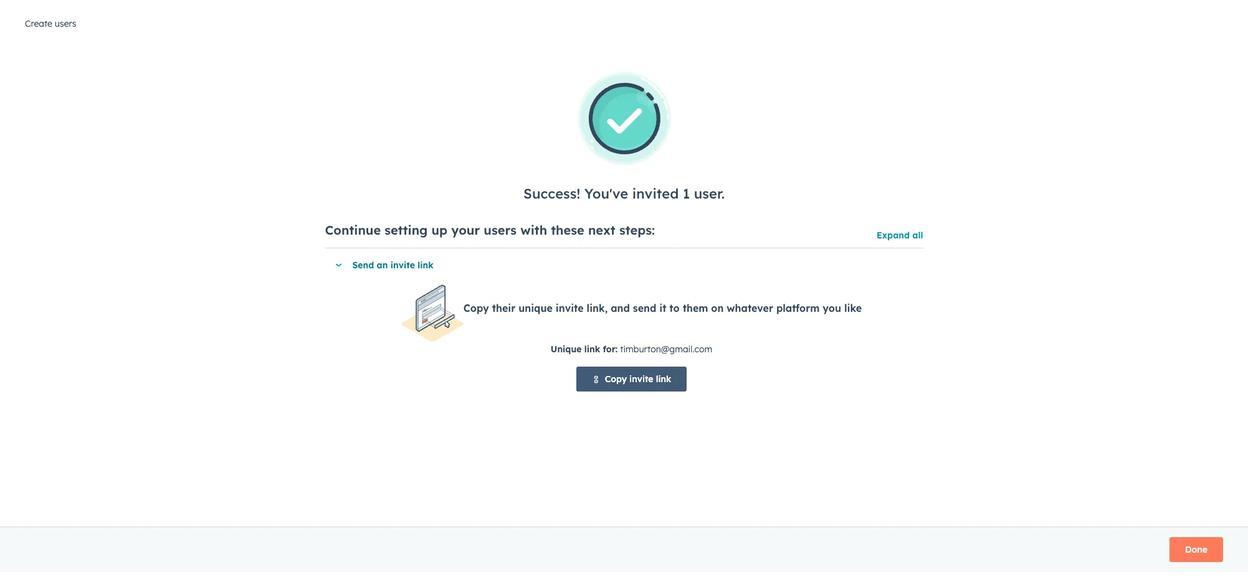 Task type: locate. For each thing, give the bounding box(es) containing it.
next button
[[667, 332, 719, 349]]

learn more about user permissions link
[[529, 166, 700, 177]]

to
[[669, 302, 680, 315]]

users right create on the top
[[55, 18, 76, 29]]

2 vertical spatial invite
[[629, 374, 653, 385]]

navigation
[[181, 66, 302, 97]]

1 vertical spatial invite
[[556, 302, 584, 315]]

invite
[[391, 260, 415, 271], [556, 302, 584, 315], [629, 374, 653, 385]]

users inside create users heading
[[55, 18, 76, 29]]

copy for copy invite link
[[605, 374, 627, 385]]

1 horizontal spatial 1
[[683, 185, 690, 203]]

link down up
[[418, 260, 434, 271]]

2 vertical spatial link
[[656, 374, 671, 385]]

1 vertical spatial copy
[[605, 374, 627, 385]]

copy inside button
[[605, 374, 627, 385]]

these
[[551, 223, 584, 238]]

continue setting up your users with these next steps:
[[325, 223, 655, 238]]

0 horizontal spatial copy
[[463, 302, 489, 315]]

link down timburton@gmail.com
[[656, 374, 671, 385]]

user.
[[694, 185, 725, 203]]

1 horizontal spatial users
[[484, 223, 517, 238]]

up
[[432, 223, 447, 238]]

an
[[377, 260, 388, 271]]

copy their unique invite link, and send it to them on whatever platform you like
[[463, 302, 862, 315]]

send
[[633, 302, 656, 315]]

invite inside button
[[629, 374, 653, 385]]

success!
[[523, 185, 580, 203]]

0 vertical spatial copy
[[463, 302, 489, 315]]

next
[[588, 223, 615, 238]]

1 horizontal spatial link
[[584, 344, 600, 355]]

on
[[711, 302, 724, 315]]

next
[[671, 335, 692, 346]]

all
[[912, 230, 923, 241]]

send an invite link button
[[325, 249, 911, 282]]

prev
[[630, 335, 649, 346]]

copy down for:
[[605, 374, 627, 385]]

main team element
[[927, 273, 1113, 318]]

1 vertical spatial link
[[584, 344, 600, 355]]

0 vertical spatial invite
[[391, 260, 415, 271]]

users
[[55, 18, 76, 29], [484, 223, 517, 238]]

0 horizontal spatial users
[[55, 18, 76, 29]]

user
[[611, 166, 630, 177]]

link inside dropdown button
[[418, 260, 434, 271]]

column header
[[927, 245, 1114, 273]]

users left with
[[484, 223, 517, 238]]

expand
[[877, 230, 910, 241]]

more
[[557, 166, 580, 177]]

1 left user.
[[683, 185, 690, 203]]

unique
[[551, 344, 582, 355]]

link left for:
[[584, 344, 600, 355]]

1 button
[[654, 332, 667, 348]]

invite left the link,
[[556, 302, 584, 315]]

invite down unique link for: timburton@gmail.com
[[629, 374, 653, 385]]

1 right "prev"
[[658, 335, 663, 346]]

0 horizontal spatial invite
[[391, 260, 415, 271]]

2 horizontal spatial link
[[656, 374, 671, 385]]

1
[[683, 185, 690, 203], [658, 335, 663, 346]]

invite right an
[[391, 260, 415, 271]]

copy
[[463, 302, 489, 315], [605, 374, 627, 385]]

timburton@gmail.com
[[620, 344, 712, 355]]

0 horizontal spatial 1
[[658, 335, 663, 346]]

1 horizontal spatial copy
[[605, 374, 627, 385]]

0 horizontal spatial link
[[418, 260, 434, 271]]

setting
[[385, 223, 428, 238]]

seat element
[[459, 273, 646, 318]]

done button
[[1169, 538, 1223, 563]]

import & export
[[20, 517, 88, 528]]

link
[[418, 260, 434, 271], [584, 344, 600, 355], [656, 374, 671, 385]]

it
[[659, 302, 666, 315]]

create users heading
[[25, 16, 76, 31]]

0 vertical spatial users
[[55, 18, 76, 29]]

for:
[[603, 344, 618, 355]]

0 vertical spatial link
[[418, 260, 434, 271]]

unique
[[519, 302, 553, 315]]

done
[[1185, 545, 1208, 556]]

them
[[683, 302, 708, 315]]

create users
[[25, 18, 76, 29]]

their
[[492, 302, 515, 315]]

copy for copy their unique invite link, and send it to them on whatever platform you like
[[463, 302, 489, 315]]

2 horizontal spatial invite
[[629, 374, 653, 385]]

1 vertical spatial users
[[484, 223, 517, 238]]

copy left their in the bottom left of the page
[[463, 302, 489, 315]]

1 vertical spatial 1
[[658, 335, 663, 346]]

learn more about user permissions
[[529, 166, 687, 177]]



Task type: describe. For each thing, give the bounding box(es) containing it.
copy invite link
[[605, 374, 671, 385]]

access element
[[646, 273, 927, 318]]

link,
[[587, 302, 608, 315]]

permissions
[[632, 166, 684, 177]]

unique link for: timburton@gmail.com
[[551, 344, 712, 355]]

Search name or email address search field
[[184, 220, 365, 243]]

caret image
[[335, 264, 342, 267]]

copy invite link button
[[576, 367, 687, 392]]

with
[[520, 223, 547, 238]]

you
[[823, 302, 841, 315]]

import
[[20, 517, 49, 528]]

and
[[611, 302, 630, 315]]

1 horizontal spatial invite
[[556, 302, 584, 315]]

learn
[[529, 166, 554, 177]]

whatever
[[727, 302, 773, 315]]

0 vertical spatial 1
[[683, 185, 690, 203]]

export
[[60, 517, 88, 528]]

like
[[844, 302, 862, 315]]

prev button
[[606, 332, 654, 349]]

link inside button
[[656, 374, 671, 385]]

send
[[352, 260, 374, 271]]

1 inside button
[[658, 335, 663, 346]]

about
[[582, 166, 608, 177]]

create
[[25, 18, 52, 29]]

expand all button
[[877, 228, 923, 243]]

continue
[[325, 223, 381, 238]]

platform
[[776, 302, 820, 315]]

steps:
[[619, 223, 655, 238]]

import & export link
[[12, 510, 130, 534]]

invite status element
[[1113, 273, 1248, 318]]

invited
[[632, 185, 679, 203]]

your
[[451, 223, 480, 238]]

pagination navigation
[[606, 332, 719, 349]]

you've
[[584, 185, 628, 203]]

success! you've invited 1 user.
[[523, 185, 725, 203]]

expand all
[[877, 230, 923, 241]]

&
[[52, 517, 58, 528]]

send an invite link
[[352, 260, 434, 271]]

invite inside dropdown button
[[391, 260, 415, 271]]



Task type: vqa. For each thing, say whether or not it's contained in the screenshot.
it
yes



